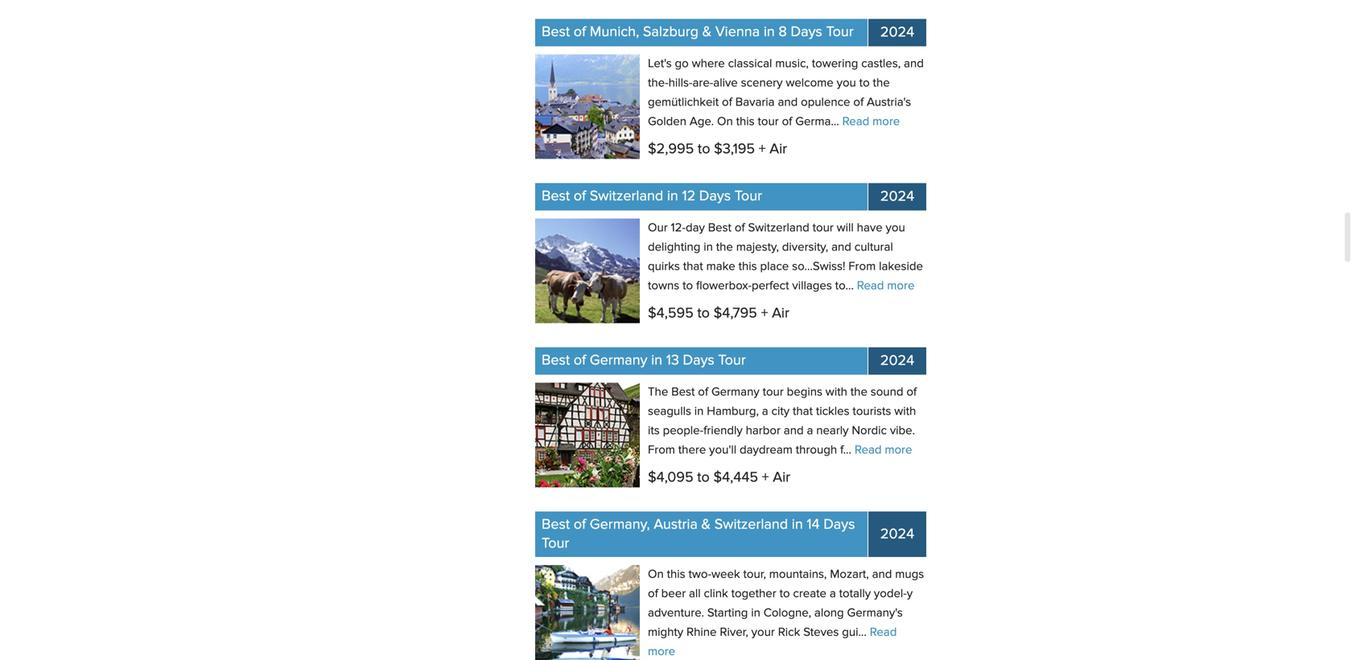 Task type: vqa. For each thing, say whether or not it's contained in the screenshot.
'mighty'
yes



Task type: describe. For each thing, give the bounding box(es) containing it.
the best of germany tour begins with the sound of seagulls in hamburg, a city that tickles tourists with its people-friendly harbor and a nearly nordic vibe. from there you'll daydream through f...
[[648, 386, 917, 457]]

mugs
[[896, 569, 925, 581]]

munich,
[[590, 25, 640, 39]]

of right sound
[[907, 386, 917, 399]]

sound
[[871, 386, 904, 399]]

opulence
[[801, 97, 851, 109]]

best for best of switzerland in 12 days tour
[[542, 189, 570, 204]]

tour,
[[744, 569, 767, 581]]

starting
[[708, 608, 748, 620]]

alive
[[714, 77, 738, 89]]

hamburg,
[[707, 406, 759, 418]]

of left the austria's
[[854, 97, 864, 109]]

golden
[[648, 116, 687, 128]]

scenery
[[741, 77, 783, 89]]

best of munich, salzburg & vienna in 8 days tour
[[542, 25, 854, 39]]

nordic
[[852, 425, 887, 437]]

steves
[[804, 627, 839, 639]]

this inside let's go where classical music, towering castles, and the-hills-are-alive scenery welcome you to the gemütlichkeit of bavaria and opulence of austria's golden age. on this tour of germa...
[[737, 116, 755, 128]]

read inside the read more
[[870, 627, 897, 639]]

best of germany in 13 days tour 2024 image
[[536, 383, 640, 488]]

villages
[[793, 280, 833, 292]]

quirks
[[648, 261, 680, 273]]

germany,
[[590, 518, 650, 532]]

music,
[[776, 58, 809, 70]]

read more for $4,095 to $4,445 + air
[[855, 444, 913, 457]]

& for switzerland
[[702, 518, 711, 532]]

of up the hamburg,
[[698, 386, 709, 399]]

the-
[[648, 77, 669, 89]]

adventure.
[[648, 608, 705, 620]]

majesty,
[[737, 241, 779, 254]]

delighting
[[648, 241, 701, 254]]

perfect
[[752, 280, 790, 292]]

gui...
[[843, 627, 867, 639]]

12-
[[671, 222, 686, 234]]

in left "13"
[[652, 353, 663, 368]]

best inside our 12-day best of switzerland tour will have you delighting in the majesty, diversity, and cultural quirks that make this place so…swiss! from lakeside towns to flowerbox-perfect villages to...
[[708, 222, 732, 234]]

& for vienna
[[703, 25, 712, 39]]

our 12-day best of switzerland tour will have you delighting in the majesty, diversity, and cultural quirks that make this place so…swiss! from lakeside towns to flowerbox-perfect villages to...
[[648, 222, 924, 292]]

through
[[796, 444, 838, 457]]

this inside 'on this two-week tour, mountains, mozart, and mugs of beer all clink together to create a totally yodel-y adventure. starting in cologne, along germany's mighty rhine river, your rick steves gui...'
[[667, 569, 686, 581]]

all
[[689, 588, 701, 601]]

read more for $2,995 to $3,195 + air
[[843, 116, 901, 128]]

best of germany, austria & switzerland in 14 days tour 2024 image
[[536, 565, 640, 660]]

together
[[732, 588, 777, 601]]

totally
[[840, 588, 871, 601]]

of inside our 12-day best of switzerland tour will have you delighting in the majesty, diversity, and cultural quirks that make this place so…swiss! from lakeside towns to flowerbox-perfect villages to...
[[735, 222, 745, 234]]

to down there on the right bottom of page
[[698, 471, 710, 485]]

classical
[[728, 58, 773, 70]]

air for $2,995 to $3,195 + air
[[770, 142, 788, 157]]

on inside 'on this two-week tour, mountains, mozart, and mugs of beer all clink together to create a totally yodel-y adventure. starting in cologne, along germany's mighty rhine river, your rick steves gui...'
[[648, 569, 664, 581]]

air for $4,095 to $4,445 + air
[[773, 471, 791, 485]]

$4,445
[[714, 471, 759, 485]]

the inside let's go where classical music, towering castles, and the-hills-are-alive scenery welcome you to the gemütlichkeit of bavaria and opulence of austria's golden age. on this tour of germa...
[[873, 77, 890, 89]]

city
[[772, 406, 790, 418]]

read more down cologne, in the right bottom of the page
[[648, 627, 897, 658]]

read for $4,595 to $4,795 + air
[[857, 280, 885, 292]]

week
[[712, 569, 741, 581]]

more inside the read more
[[648, 646, 676, 658]]

cologne,
[[764, 608, 812, 620]]

best of switzerland in 12 days tour 2024 image
[[536, 219, 640, 323]]

create
[[794, 588, 827, 601]]

its
[[648, 425, 660, 437]]

vibe.
[[891, 425, 916, 437]]

read for $2,995 to $3,195 + air
[[843, 116, 870, 128]]

$4,595 to $4,795 + air
[[648, 307, 790, 321]]

austria's
[[867, 97, 912, 109]]

diversity,
[[783, 241, 829, 254]]

switzerland for our 12-day best of switzerland tour will have you delighting in the majesty, diversity, and cultural quirks that make this place so…swiss! from lakeside towns to flowerbox-perfect villages to...
[[749, 222, 810, 234]]

go
[[675, 58, 689, 70]]

welcome
[[786, 77, 834, 89]]

nearly
[[817, 425, 849, 437]]

beer
[[662, 588, 686, 601]]

tour inside best of germany, austria & switzerland in 14 days tour
[[542, 537, 570, 551]]

on inside let's go where classical music, towering castles, and the-hills-are-alive scenery welcome you to the gemütlichkeit of bavaria and opulence of austria's golden age. on this tour of germa...
[[718, 116, 733, 128]]

gemütlichkeit
[[648, 97, 719, 109]]

tour inside the best of germany tour begins with the sound of seagulls in hamburg, a city that tickles tourists with its people-friendly harbor and a nearly nordic vibe. from there you'll daydream through f...
[[763, 386, 784, 399]]

of up "best of switzerland in 12 days tour 2024" image
[[574, 189, 586, 204]]

days right "13"
[[683, 353, 715, 368]]

$4,795
[[714, 307, 758, 321]]

begins
[[787, 386, 823, 399]]

cultural
[[855, 241, 894, 254]]

you inside our 12-day best of switzerland tour will have you delighting in the majesty, diversity, and cultural quirks that make this place so…swiss! from lakeside towns to flowerbox-perfect villages to...
[[886, 222, 906, 234]]

y
[[907, 588, 913, 601]]

where
[[692, 58, 725, 70]]

and inside our 12-day best of switzerland tour will have you delighting in the majesty, diversity, and cultural quirks that make this place so…swiss! from lakeside towns to flowerbox-perfect villages to...
[[832, 241, 852, 254]]

in left 8
[[764, 25, 775, 39]]

in left 12
[[667, 189, 679, 204]]

along
[[815, 608, 844, 620]]

will
[[837, 222, 854, 234]]

f...
[[841, 444, 852, 457]]

of inside 'on this two-week tour, mountains, mozart, and mugs of beer all clink together to create a totally yodel-y adventure. starting in cologne, along germany's mighty rhine river, your rick steves gui...'
[[648, 588, 659, 601]]

and down the welcome on the top right of the page
[[778, 97, 798, 109]]

castles,
[[862, 58, 901, 70]]

flowerbox-
[[697, 280, 752, 292]]

mighty
[[648, 627, 684, 639]]

8
[[779, 25, 788, 39]]

$3,195
[[714, 142, 755, 157]]

two-
[[689, 569, 712, 581]]

rhine
[[687, 627, 717, 639]]

mozart,
[[830, 569, 870, 581]]

in inside best of germany, austria & switzerland in 14 days tour
[[792, 518, 804, 532]]

tour inside let's go where classical music, towering castles, and the-hills-are-alive scenery welcome you to the gemütlichkeit of bavaria and opulence of austria's golden age. on this tour of germa...
[[758, 116, 779, 128]]

clink
[[704, 588, 729, 601]]

best for best of munich, salzburg & vienna in 8 days tour
[[542, 25, 570, 39]]

from inside our 12-day best of switzerland tour will have you delighting in the majesty, diversity, and cultural quirks that make this place so…swiss! from lakeside towns to flowerbox-perfect villages to...
[[849, 261, 876, 273]]

2024 for best of germany in 13 days tour
[[881, 354, 915, 368]]

make
[[707, 261, 736, 273]]

days inside best of germany, austria & switzerland in 14 days tour
[[824, 518, 856, 532]]

hills-
[[669, 77, 693, 89]]



Task type: locate. For each thing, give the bounding box(es) containing it.
tour down $4,795
[[719, 353, 746, 368]]

of left beer
[[648, 588, 659, 601]]

tour up best of germany, austria & switzerland in 14 days tour 2024 image
[[542, 537, 570, 551]]

& right austria
[[702, 518, 711, 532]]

in
[[764, 25, 775, 39], [667, 189, 679, 204], [704, 241, 713, 254], [652, 353, 663, 368], [695, 406, 704, 418], [792, 518, 804, 532], [752, 608, 761, 620]]

+ for $4,445
[[762, 471, 770, 485]]

and inside the best of germany tour begins with the sound of seagulls in hamburg, a city that tickles tourists with its people-friendly harbor and a nearly nordic vibe. from there you'll daydream through f...
[[784, 425, 804, 437]]

1 vertical spatial on
[[648, 569, 664, 581]]

on this two-week tour, mountains, mozart, and mugs of beer all clink together to create a totally yodel-y adventure. starting in cologne, along germany's mighty rhine river, your rick steves gui...
[[648, 569, 925, 639]]

tickles
[[816, 406, 850, 418]]

a up the through
[[807, 425, 814, 437]]

and up yodel-
[[873, 569, 893, 581]]

in up people-
[[695, 406, 704, 418]]

with
[[826, 386, 848, 399], [895, 406, 917, 418]]

0 vertical spatial +
[[759, 142, 766, 157]]

1 2024 from the top
[[881, 25, 915, 40]]

0 vertical spatial from
[[849, 261, 876, 273]]

0 vertical spatial switzerland
[[590, 189, 664, 204]]

13
[[667, 353, 680, 368]]

yodel-
[[875, 588, 907, 601]]

1 vertical spatial germany
[[712, 386, 760, 399]]

&
[[703, 25, 712, 39], [702, 518, 711, 532]]

in left 14
[[792, 518, 804, 532]]

0 horizontal spatial on
[[648, 569, 664, 581]]

2024 for best of germany, austria & switzerland in 14 days tour
[[881, 527, 915, 542]]

this down bavaria
[[737, 116, 755, 128]]

tour
[[827, 25, 854, 39], [735, 189, 763, 204], [719, 353, 746, 368], [542, 537, 570, 551]]

1 horizontal spatial with
[[895, 406, 917, 418]]

a
[[762, 406, 769, 418], [807, 425, 814, 437], [830, 588, 837, 601]]

read more down "nordic"
[[855, 444, 913, 457]]

of left 'germany,'
[[574, 518, 586, 532]]

1 vertical spatial the
[[717, 241, 734, 254]]

you
[[837, 77, 857, 89], [886, 222, 906, 234]]

that down delighting
[[683, 261, 704, 273]]

this up beer
[[667, 569, 686, 581]]

$2,995 to $3,195 + air
[[648, 142, 788, 157]]

best of switzerland in 12 days tour
[[542, 189, 763, 204]]

0 horizontal spatial from
[[648, 444, 676, 457]]

1 vertical spatial with
[[895, 406, 917, 418]]

best for best of germany, austria & switzerland in 14 days tour
[[542, 518, 570, 532]]

to up cologne, in the right bottom of the page
[[780, 588, 790, 601]]

towns
[[648, 280, 680, 292]]

that
[[683, 261, 704, 273], [793, 406, 813, 418]]

1 horizontal spatial germany
[[712, 386, 760, 399]]

read more down the austria's
[[843, 116, 901, 128]]

switzerland for best of germany, austria & switzerland in 14 days tour
[[715, 518, 789, 532]]

the up the tourists on the right of the page
[[851, 386, 868, 399]]

in inside our 12-day best of switzerland tour will have you delighting in the majesty, diversity, and cultural quirks that make this place so…swiss! from lakeside towns to flowerbox-perfect villages to...
[[704, 241, 713, 254]]

days right 8
[[791, 25, 823, 39]]

the
[[648, 386, 669, 399]]

best for best of germany in 13 days tour
[[542, 353, 570, 368]]

best inside best of germany, austria & switzerland in 14 days tour
[[542, 518, 570, 532]]

germany inside the best of germany tour begins with the sound of seagulls in hamburg, a city that tickles tourists with its people-friendly harbor and a nearly nordic vibe. from there you'll daydream through f...
[[712, 386, 760, 399]]

0 vertical spatial on
[[718, 116, 733, 128]]

1 vertical spatial air
[[772, 307, 790, 321]]

days right 12
[[700, 189, 731, 204]]

more for $2,995 to $3,195 + air
[[873, 116, 901, 128]]

switzerland down $4,445
[[715, 518, 789, 532]]

of inside best of germany, austria & switzerland in 14 days tour
[[574, 518, 586, 532]]

a up along
[[830, 588, 837, 601]]

2 horizontal spatial the
[[873, 77, 890, 89]]

switzerland up majesty,
[[749, 222, 810, 234]]

to
[[860, 77, 870, 89], [698, 142, 711, 157], [683, 280, 693, 292], [698, 307, 710, 321], [698, 471, 710, 485], [780, 588, 790, 601]]

1 vertical spatial a
[[807, 425, 814, 437]]

more for $4,095 to $4,445 + air
[[885, 444, 913, 457]]

1 horizontal spatial on
[[718, 116, 733, 128]]

of
[[574, 25, 586, 39], [722, 97, 733, 109], [854, 97, 864, 109], [782, 116, 793, 128], [574, 189, 586, 204], [735, 222, 745, 234], [574, 353, 586, 368], [698, 386, 709, 399], [907, 386, 917, 399], [574, 518, 586, 532], [648, 588, 659, 601]]

the inside the best of germany tour begins with the sound of seagulls in hamburg, a city that tickles tourists with its people-friendly harbor and a nearly nordic vibe. from there you'll daydream through f...
[[851, 386, 868, 399]]

this
[[737, 116, 755, 128], [739, 261, 758, 273], [667, 569, 686, 581]]

air for $4,595 to $4,795 + air
[[772, 307, 790, 321]]

to inside let's go where classical music, towering castles, and the-hills-are-alive scenery welcome you to the gemütlichkeit of bavaria and opulence of austria's golden age. on this tour of germa...
[[860, 77, 870, 89]]

the down castles,
[[873, 77, 890, 89]]

1 horizontal spatial the
[[851, 386, 868, 399]]

best
[[542, 25, 570, 39], [542, 189, 570, 204], [708, 222, 732, 234], [542, 353, 570, 368], [672, 386, 695, 399], [542, 518, 570, 532]]

this down majesty,
[[739, 261, 758, 273]]

your
[[752, 627, 775, 639]]

+ down daydream on the right of the page
[[762, 471, 770, 485]]

tourists
[[853, 406, 892, 418]]

of up best of germany in 13 days tour 2024 image
[[574, 353, 586, 368]]

salzburg
[[643, 25, 699, 39]]

river,
[[720, 627, 749, 639]]

from down its
[[648, 444, 676, 457]]

read for $4,095 to $4,445 + air
[[855, 444, 882, 457]]

$4,595
[[648, 307, 694, 321]]

read right to...
[[857, 280, 885, 292]]

2 vertical spatial tour
[[763, 386, 784, 399]]

0 vertical spatial tour
[[758, 116, 779, 128]]

switzerland up our
[[590, 189, 664, 204]]

on up beer
[[648, 569, 664, 581]]

2024
[[881, 25, 915, 40], [881, 190, 915, 204], [881, 354, 915, 368], [881, 527, 915, 542]]

read down opulence
[[843, 116, 870, 128]]

tour down the $3,195
[[735, 189, 763, 204]]

days
[[791, 25, 823, 39], [700, 189, 731, 204], [683, 353, 715, 368], [824, 518, 856, 532]]

bavaria
[[736, 97, 775, 109]]

2 2024 from the top
[[881, 190, 915, 204]]

germa...
[[796, 116, 840, 128]]

0 vertical spatial you
[[837, 77, 857, 89]]

let's
[[648, 58, 672, 70]]

in down together
[[752, 608, 761, 620]]

2 vertical spatial this
[[667, 569, 686, 581]]

and down city
[[784, 425, 804, 437]]

$4,095
[[648, 471, 694, 485]]

2024 for best of switzerland in 12 days tour
[[881, 190, 915, 204]]

that inside our 12-day best of switzerland tour will have you delighting in the majesty, diversity, and cultural quirks that make this place so…swiss! from lakeside towns to flowerbox-perfect villages to...
[[683, 261, 704, 273]]

you right the have
[[886, 222, 906, 234]]

from inside the best of germany tour begins with the sound of seagulls in hamburg, a city that tickles tourists with its people-friendly harbor and a nearly nordic vibe. from there you'll daydream through f...
[[648, 444, 676, 457]]

best of germany in 13 days tour
[[542, 353, 746, 368]]

so…swiss!
[[793, 261, 846, 273]]

1 horizontal spatial you
[[886, 222, 906, 234]]

2 horizontal spatial a
[[830, 588, 837, 601]]

that down begins
[[793, 406, 813, 418]]

0 vertical spatial the
[[873, 77, 890, 89]]

2024 up castles,
[[881, 25, 915, 40]]

and down will
[[832, 241, 852, 254]]

$4,095 to $4,445 + air
[[648, 471, 791, 485]]

0 horizontal spatial with
[[826, 386, 848, 399]]

0 horizontal spatial germany
[[590, 353, 648, 368]]

best of munich, salzburg & vienna in 8 days tour 2024 image
[[536, 54, 640, 159]]

0 horizontal spatial that
[[683, 261, 704, 273]]

1 vertical spatial you
[[886, 222, 906, 234]]

of up majesty,
[[735, 222, 745, 234]]

1 vertical spatial that
[[793, 406, 813, 418]]

germany
[[590, 353, 648, 368], [712, 386, 760, 399]]

germany up the hamburg,
[[712, 386, 760, 399]]

1 vertical spatial tour
[[813, 222, 834, 234]]

of left munich,
[[574, 25, 586, 39]]

to...
[[836, 280, 854, 292]]

towering
[[812, 58, 859, 70]]

read
[[843, 116, 870, 128], [857, 280, 885, 292], [855, 444, 882, 457], [870, 627, 897, 639]]

people-
[[663, 425, 704, 437]]

mountains,
[[770, 569, 827, 581]]

germany's
[[848, 608, 903, 620]]

tour
[[758, 116, 779, 128], [813, 222, 834, 234], [763, 386, 784, 399]]

to right towns
[[683, 280, 693, 292]]

1 vertical spatial +
[[761, 307, 769, 321]]

2024 up the have
[[881, 190, 915, 204]]

you'll
[[710, 444, 737, 457]]

on right age.
[[718, 116, 733, 128]]

to left $4,795
[[698, 307, 710, 321]]

2 vertical spatial switzerland
[[715, 518, 789, 532]]

0 vertical spatial a
[[762, 406, 769, 418]]

1 horizontal spatial that
[[793, 406, 813, 418]]

more down the austria's
[[873, 116, 901, 128]]

from down cultural
[[849, 261, 876, 273]]

vienna
[[716, 25, 760, 39]]

& left vienna
[[703, 25, 712, 39]]

and right castles,
[[904, 58, 924, 70]]

from
[[849, 261, 876, 273], [648, 444, 676, 457]]

2 vertical spatial +
[[762, 471, 770, 485]]

tour inside our 12-day best of switzerland tour will have you delighting in the majesty, diversity, and cultural quirks that make this place so…swiss! from lakeside towns to flowerbox-perfect villages to...
[[813, 222, 834, 234]]

0 horizontal spatial a
[[762, 406, 769, 418]]

tour up city
[[763, 386, 784, 399]]

day
[[686, 222, 705, 234]]

switzerland inside our 12-day best of switzerland tour will have you delighting in the majesty, diversity, and cultural quirks that make this place so…swiss! from lakeside towns to flowerbox-perfect villages to...
[[749, 222, 810, 234]]

1 vertical spatial from
[[648, 444, 676, 457]]

you inside let's go where classical music, towering castles, and the-hills-are-alive scenery welcome you to the gemütlichkeit of bavaria and opulence of austria's golden age. on this tour of germa...
[[837, 77, 857, 89]]

to down age.
[[698, 142, 711, 157]]

read more
[[843, 116, 901, 128], [857, 280, 915, 292], [855, 444, 913, 457], [648, 627, 897, 658]]

1 vertical spatial switzerland
[[749, 222, 810, 234]]

harbor
[[746, 425, 781, 437]]

in inside the best of germany tour begins with the sound of seagulls in hamburg, a city that tickles tourists with its people-friendly harbor and a nearly nordic vibe. from there you'll daydream through f...
[[695, 406, 704, 418]]

0 vertical spatial &
[[703, 25, 712, 39]]

0 vertical spatial this
[[737, 116, 755, 128]]

our
[[648, 222, 668, 234]]

more down the vibe.
[[885, 444, 913, 457]]

read more for $4,595 to $4,795 + air
[[857, 280, 915, 292]]

0 horizontal spatial you
[[837, 77, 857, 89]]

to down castles,
[[860, 77, 870, 89]]

switzerland inside best of germany, austria & switzerland in 14 days tour
[[715, 518, 789, 532]]

there
[[679, 444, 706, 457]]

lakeside
[[879, 261, 924, 273]]

a left city
[[762, 406, 769, 418]]

tour down bavaria
[[758, 116, 779, 128]]

14
[[807, 518, 820, 532]]

have
[[857, 222, 883, 234]]

more down lakeside
[[888, 280, 915, 292]]

with up tickles on the bottom of page
[[826, 386, 848, 399]]

1 horizontal spatial from
[[849, 261, 876, 273]]

that inside the best of germany tour begins with the sound of seagulls in hamburg, a city that tickles tourists with its people-friendly harbor and a nearly nordic vibe. from there you'll daydream through f...
[[793, 406, 813, 418]]

+ right the $3,195
[[759, 142, 766, 157]]

+ for $3,195
[[759, 142, 766, 157]]

the up make
[[717, 241, 734, 254]]

and inside 'on this two-week tour, mountains, mozart, and mugs of beer all clink together to create a totally yodel-y adventure. starting in cologne, along germany's mighty rhine river, your rick steves gui...'
[[873, 569, 893, 581]]

0 vertical spatial air
[[770, 142, 788, 157]]

0 vertical spatial with
[[826, 386, 848, 399]]

more for $4,595 to $4,795 + air
[[888, 280, 915, 292]]

2 vertical spatial air
[[773, 471, 791, 485]]

place
[[761, 261, 789, 273]]

and
[[904, 58, 924, 70], [778, 97, 798, 109], [832, 241, 852, 254], [784, 425, 804, 437], [873, 569, 893, 581]]

read more down lakeside
[[857, 280, 915, 292]]

& inside best of germany, austria & switzerland in 14 days tour
[[702, 518, 711, 532]]

the inside our 12-day best of switzerland tour will have you delighting in the majesty, diversity, and cultural quirks that make this place so…swiss! from lakeside towns to flowerbox-perfect villages to...
[[717, 241, 734, 254]]

2024 up sound
[[881, 354, 915, 368]]

2024 for best of munich, salzburg & vienna in 8 days tour
[[881, 25, 915, 40]]

are-
[[693, 77, 714, 89]]

2 vertical spatial the
[[851, 386, 868, 399]]

tour left will
[[813, 222, 834, 234]]

austria
[[654, 518, 698, 532]]

air down perfect
[[772, 307, 790, 321]]

read down germany's
[[870, 627, 897, 639]]

0 vertical spatial that
[[683, 261, 704, 273]]

1 vertical spatial this
[[739, 261, 758, 273]]

tour up towering on the right top
[[827, 25, 854, 39]]

the
[[873, 77, 890, 89], [717, 241, 734, 254], [851, 386, 868, 399]]

of left germa...
[[782, 116, 793, 128]]

days right 14
[[824, 518, 856, 532]]

0 horizontal spatial the
[[717, 241, 734, 254]]

to inside 'on this two-week tour, mountains, mozart, and mugs of beer all clink together to create a totally yodel-y adventure. starting in cologne, along germany's mighty rhine river, your rick steves gui...'
[[780, 588, 790, 601]]

1 vertical spatial &
[[702, 518, 711, 532]]

in up make
[[704, 241, 713, 254]]

2 vertical spatial a
[[830, 588, 837, 601]]

more down mighty
[[648, 646, 676, 658]]

switzerland
[[590, 189, 664, 204], [749, 222, 810, 234], [715, 518, 789, 532]]

2024 up mugs
[[881, 527, 915, 542]]

12
[[682, 189, 696, 204]]

germany left "13"
[[590, 353, 648, 368]]

this inside our 12-day best of switzerland tour will have you delighting in the majesty, diversity, and cultural quirks that make this place so…swiss! from lakeside towns to flowerbox-perfect villages to...
[[739, 261, 758, 273]]

you down towering on the right top
[[837, 77, 857, 89]]

+ down perfect
[[761, 307, 769, 321]]

best inside the best of germany tour begins with the sound of seagulls in hamburg, a city that tickles tourists with its people-friendly harbor and a nearly nordic vibe. from there you'll daydream through f...
[[672, 386, 695, 399]]

friendly
[[704, 425, 743, 437]]

air right the $3,195
[[770, 142, 788, 157]]

daydream
[[740, 444, 793, 457]]

0 vertical spatial germany
[[590, 353, 648, 368]]

read down "nordic"
[[855, 444, 882, 457]]

best of germany, austria & switzerland in 14 days tour
[[542, 518, 856, 551]]

1 horizontal spatial a
[[807, 425, 814, 437]]

+ for $4,795
[[761, 307, 769, 321]]

3 2024 from the top
[[881, 354, 915, 368]]

air down daydream on the right of the page
[[773, 471, 791, 485]]

a inside 'on this two-week tour, mountains, mozart, and mugs of beer all clink together to create a totally yodel-y adventure. starting in cologne, along germany's mighty rhine river, your rick steves gui...'
[[830, 588, 837, 601]]

4 2024 from the top
[[881, 527, 915, 542]]

to inside our 12-day best of switzerland tour will have you delighting in the majesty, diversity, and cultural quirks that make this place so…swiss! from lakeside towns to flowerbox-perfect villages to...
[[683, 280, 693, 292]]

more
[[873, 116, 901, 128], [888, 280, 915, 292], [885, 444, 913, 457], [648, 646, 676, 658]]

of down alive
[[722, 97, 733, 109]]

in inside 'on this two-week tour, mountains, mozart, and mugs of beer all clink together to create a totally yodel-y adventure. starting in cologne, along germany's mighty rhine river, your rick steves gui...'
[[752, 608, 761, 620]]

with up the vibe.
[[895, 406, 917, 418]]



